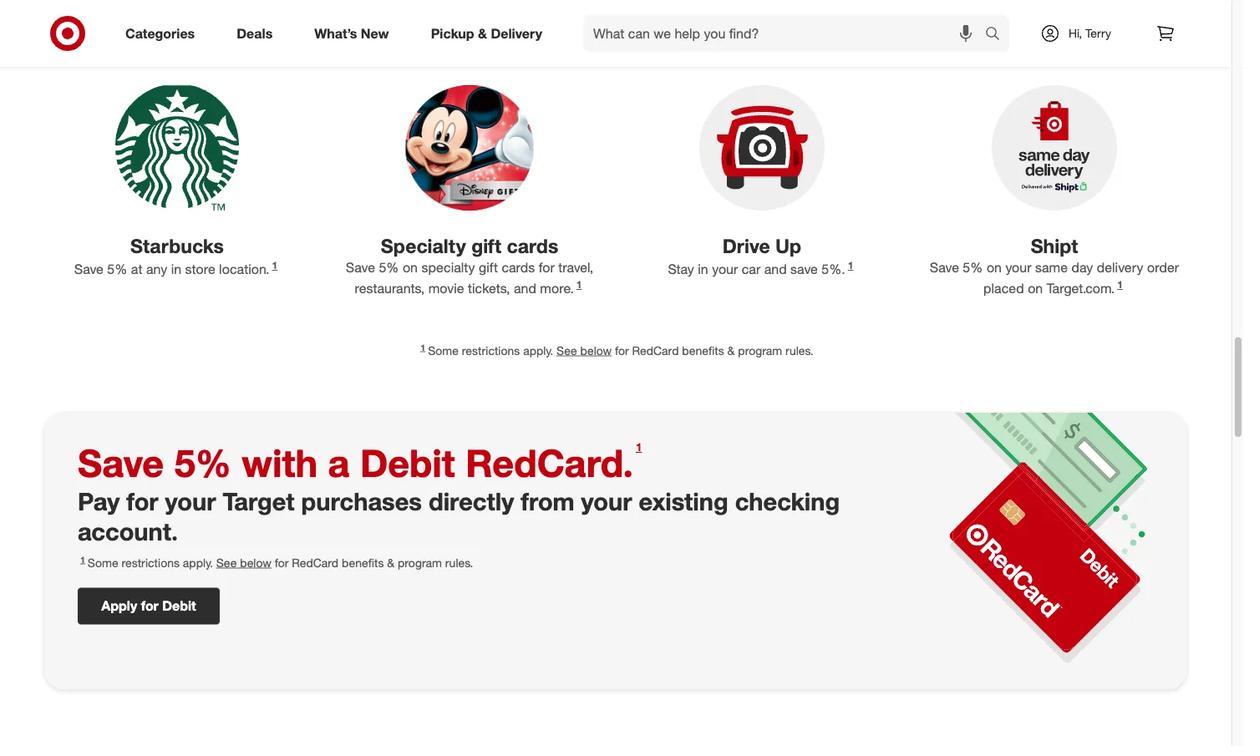 Task type: locate. For each thing, give the bounding box(es) containing it.
1 link down delivery
[[1115, 278, 1126, 296]]

see down the target at the bottom of the page
[[216, 555, 237, 570]]

cards up tickets,
[[502, 259, 535, 276]]

a
[[328, 440, 350, 486]]

your left car on the right
[[712, 261, 738, 277]]

gift cards icon image
[[406, 85, 533, 211]]

directly
[[429, 486, 514, 516]]

1
[[272, 259, 278, 272], [848, 259, 854, 272], [576, 278, 582, 291], [1118, 278, 1123, 291], [421, 342, 425, 353], [636, 440, 642, 454], [80, 554, 85, 565]]

5% inside save 5% on your same day delivery order placed on target.com.
[[963, 259, 983, 276]]

1 link for drive up
[[846, 259, 856, 277]]

0 horizontal spatial on
[[403, 259, 418, 276]]

in
[[171, 261, 181, 277], [698, 261, 708, 277]]

apply.
[[523, 343, 553, 358], [183, 555, 213, 570]]

some down "movie"
[[428, 343, 459, 358]]

1 horizontal spatial apply.
[[523, 343, 553, 358]]

and left more.
[[514, 280, 536, 296]]

starbucks
[[130, 234, 224, 258]]

on inside save 5% on specialty gift cards for travel, restaurants, movie tickets, and more.
[[403, 259, 418, 276]]

program
[[738, 343, 782, 358], [398, 555, 442, 570]]

debit right apply
[[162, 598, 196, 614]]

0 vertical spatial program
[[738, 343, 782, 358]]

1 vertical spatial cards
[[502, 259, 535, 276]]

rules. down pay for your target purchases directly from your existing checking account.
[[445, 555, 473, 570]]

0 horizontal spatial in
[[171, 261, 181, 277]]

&
[[478, 25, 487, 41], [728, 343, 735, 358], [387, 555, 395, 570]]

1 horizontal spatial benefits
[[682, 343, 724, 358]]

and
[[764, 261, 787, 277], [514, 280, 536, 296]]

cards up travel,
[[507, 234, 558, 258]]

redcard.
[[466, 440, 633, 486]]

0 vertical spatial &
[[478, 25, 487, 41]]

0 vertical spatial see
[[557, 343, 577, 358]]

0 vertical spatial apply.
[[523, 343, 553, 358]]

1 down delivery
[[1118, 278, 1123, 291]]

apply for debit link
[[78, 588, 220, 625]]

0 horizontal spatial redcard
[[292, 555, 339, 570]]

and inside save 5% on specialty gift cards for travel, restaurants, movie tickets, and more.
[[514, 280, 536, 296]]

0 horizontal spatial restrictions
[[122, 555, 180, 570]]

redcard debit graphic image
[[950, 413, 1147, 663]]

apply. up the apply for debit
[[183, 555, 213, 570]]

0 vertical spatial cards
[[507, 234, 558, 258]]

1 vertical spatial program
[[398, 555, 442, 570]]

1 vertical spatial redcard
[[292, 555, 339, 570]]

save inside save 5% on specialty gift cards for travel, restaurants, movie tickets, and more.
[[346, 259, 375, 276]]

with
[[242, 440, 318, 486]]

1 inside starbucks save 5% at any in store location. 1
[[272, 259, 278, 272]]

0 horizontal spatial and
[[514, 280, 536, 296]]

see
[[557, 343, 577, 358], [216, 555, 237, 570]]

5% left 'same'
[[963, 259, 983, 276]]

0 horizontal spatial debit
[[162, 598, 196, 614]]

1 vertical spatial 1 some restrictions apply. see below for redcard benefits & program rules.
[[80, 554, 473, 570]]

save for your
[[930, 259, 959, 276]]

starbucks logo image
[[115, 85, 239, 211]]

see down more.
[[557, 343, 577, 358]]

target
[[223, 486, 295, 516]]

1 inside the save 5% with a debit redcard. 1
[[636, 440, 642, 454]]

terry
[[1086, 26, 1112, 41]]

1 horizontal spatial debit
[[360, 440, 455, 486]]

delivery
[[491, 25, 542, 41]]

1 horizontal spatial and
[[764, 261, 787, 277]]

5% up restaurants,
[[379, 259, 399, 276]]

save inside starbucks save 5% at any in store location. 1
[[74, 261, 104, 277]]

1 vertical spatial debit
[[162, 598, 196, 614]]

debit up purchases
[[360, 440, 455, 486]]

on for specialty gift cards
[[403, 259, 418, 276]]

restrictions down 'account.'
[[122, 555, 180, 570]]

0 horizontal spatial apply.
[[183, 555, 213, 570]]

1 vertical spatial some
[[88, 555, 118, 570]]

0 horizontal spatial benefits
[[342, 555, 384, 570]]

tickets,
[[468, 280, 510, 296]]

1 link down travel,
[[574, 278, 585, 296]]

starbucks save 5% at any in store location. 1
[[74, 234, 278, 277]]

2 in from the left
[[698, 261, 708, 277]]

apply. down more.
[[523, 343, 553, 358]]

your inside drive up stay in your car and save 5%. 1
[[712, 261, 738, 277]]

1 horizontal spatial redcard
[[632, 343, 679, 358]]

1 right 5%.
[[848, 259, 854, 272]]

1 up existing
[[636, 440, 642, 454]]

0 vertical spatial below
[[580, 343, 612, 358]]

2 vertical spatial &
[[387, 555, 395, 570]]

shipt
[[1031, 234, 1078, 258]]

5% up the target at the bottom of the page
[[174, 440, 231, 486]]

rules. down 'save'
[[786, 343, 814, 358]]

on down the specialty
[[403, 259, 418, 276]]

some
[[428, 343, 459, 358], [88, 555, 118, 570]]

1 right location.
[[272, 259, 278, 272]]

1 horizontal spatial restrictions
[[462, 343, 520, 358]]

0 vertical spatial redcard
[[632, 343, 679, 358]]

in right any
[[171, 261, 181, 277]]

debit
[[360, 440, 455, 486], [162, 598, 196, 614]]

order
[[1147, 259, 1179, 276]]

5%
[[379, 259, 399, 276], [963, 259, 983, 276], [107, 261, 127, 277], [174, 440, 231, 486]]

target.com.
[[1047, 280, 1115, 296]]

0 horizontal spatial rules.
[[445, 555, 473, 570]]

0 vertical spatial rules.
[[786, 343, 814, 358]]

1 horizontal spatial below
[[580, 343, 612, 358]]

cards
[[507, 234, 558, 258], [502, 259, 535, 276]]

some down 'account.'
[[88, 555, 118, 570]]

drive up logo image
[[699, 85, 825, 211]]

1 horizontal spatial &
[[478, 25, 487, 41]]

restrictions down tickets,
[[462, 343, 520, 358]]

on up the placed
[[987, 259, 1002, 276]]

1 some restrictions apply. see below for redcard benefits & program rules.
[[421, 342, 814, 358], [80, 554, 473, 570]]

stay
[[668, 261, 694, 277]]

1 horizontal spatial rules.
[[786, 343, 814, 358]]

0 vertical spatial some
[[428, 343, 459, 358]]

1 vertical spatial &
[[728, 343, 735, 358]]

5% left "at"
[[107, 261, 127, 277]]

save
[[346, 259, 375, 276], [930, 259, 959, 276], [74, 261, 104, 277], [78, 440, 164, 486]]

for
[[539, 259, 555, 276], [615, 343, 629, 358], [126, 486, 158, 516], [275, 555, 289, 570], [141, 598, 159, 614]]

gift
[[471, 234, 502, 258], [479, 259, 498, 276]]

program down car on the right
[[738, 343, 782, 358]]

1 vertical spatial gift
[[479, 259, 498, 276]]

your right 'from'
[[581, 486, 632, 516]]

1 link up existing
[[633, 440, 645, 459]]

account.
[[78, 517, 178, 546]]

search
[[978, 27, 1018, 43]]

at
[[131, 261, 142, 277]]

1 down 'account.'
[[80, 554, 85, 565]]

0 vertical spatial and
[[764, 261, 787, 277]]

deals link
[[222, 15, 294, 52]]

save inside save 5% on your same day delivery order placed on target.com.
[[930, 259, 959, 276]]

delivery
[[1097, 259, 1144, 276]]

your up the placed
[[1006, 259, 1032, 276]]

gift up tickets,
[[479, 259, 498, 276]]

hi, terry
[[1069, 26, 1112, 41]]

for inside save 5% on specialty gift cards for travel, restaurants, movie tickets, and more.
[[539, 259, 555, 276]]

drive up stay in your car and save 5%. 1
[[668, 234, 854, 277]]

new
[[361, 25, 389, 41]]

1 vertical spatial and
[[514, 280, 536, 296]]

on
[[403, 259, 418, 276], [987, 259, 1002, 276], [1028, 280, 1043, 296]]

0 vertical spatial benefits
[[682, 343, 724, 358]]

1 horizontal spatial in
[[698, 261, 708, 277]]

gift up save 5% on specialty gift cards for travel, restaurants, movie tickets, and more.
[[471, 234, 502, 258]]

redcard
[[632, 343, 679, 358], [292, 555, 339, 570]]

0 horizontal spatial see
[[216, 555, 237, 570]]

hi,
[[1069, 26, 1082, 41]]

0 vertical spatial debit
[[360, 440, 455, 486]]

on down 'same'
[[1028, 280, 1043, 296]]

0 vertical spatial restrictions
[[462, 343, 520, 358]]

1 vertical spatial apply.
[[183, 555, 213, 570]]

your left the target at the bottom of the page
[[165, 486, 216, 516]]

in right stay
[[698, 261, 708, 277]]

1 vertical spatial rules.
[[445, 555, 473, 570]]

5% inside save 5% on specialty gift cards for travel, restaurants, movie tickets, and more.
[[379, 259, 399, 276]]

1 in from the left
[[171, 261, 181, 277]]

save for specialty
[[346, 259, 375, 276]]

1 link
[[270, 259, 280, 277], [846, 259, 856, 277], [574, 278, 585, 296], [1115, 278, 1126, 296], [633, 440, 645, 459]]

below
[[580, 343, 612, 358], [240, 555, 271, 570]]

1 horizontal spatial program
[[738, 343, 782, 358]]

1 link right the store
[[270, 259, 280, 277]]

1 vertical spatial below
[[240, 555, 271, 570]]

and right car on the right
[[764, 261, 787, 277]]

rules.
[[786, 343, 814, 358], [445, 555, 473, 570]]

1 vertical spatial see
[[216, 555, 237, 570]]

pay for your target purchases directly from your existing checking account.
[[78, 486, 840, 546]]

1 link right 'save'
[[846, 259, 856, 277]]

restrictions
[[462, 343, 520, 358], [122, 555, 180, 570]]

location.
[[219, 261, 270, 277]]

in inside starbucks save 5% at any in store location. 1
[[171, 261, 181, 277]]

program down pay for your target purchases directly from your existing checking account.
[[398, 555, 442, 570]]

5% for a
[[174, 440, 231, 486]]

placed
[[984, 280, 1024, 296]]

your
[[1006, 259, 1032, 276], [712, 261, 738, 277], [165, 486, 216, 516], [581, 486, 632, 516]]

0 vertical spatial 1 some restrictions apply. see below for redcard benefits & program rules.
[[421, 342, 814, 358]]

specialty gift cards
[[381, 234, 558, 258]]

0 horizontal spatial program
[[398, 555, 442, 570]]

from
[[521, 486, 574, 516]]

1 link for starbucks
[[270, 259, 280, 277]]

1 horizontal spatial on
[[987, 259, 1002, 276]]

benefits
[[682, 343, 724, 358], [342, 555, 384, 570]]

1 vertical spatial restrictions
[[122, 555, 180, 570]]

5%.
[[822, 261, 846, 277]]



Task type: vqa. For each thing, say whether or not it's contained in the screenshot.
rules.
yes



Task type: describe. For each thing, give the bounding box(es) containing it.
restaurants,
[[355, 280, 425, 296]]

1 down restaurants,
[[421, 342, 425, 353]]

1 horizontal spatial see
[[557, 343, 577, 358]]

What can we help you find? suggestions appear below search field
[[583, 15, 989, 52]]

0 vertical spatial gift
[[471, 234, 502, 258]]

apply for debit
[[101, 598, 196, 614]]

what's new link
[[300, 15, 410, 52]]

store
[[185, 261, 215, 277]]

specialty
[[422, 259, 475, 276]]

your inside save 5% on your same day delivery order placed on target.com.
[[1006, 259, 1032, 276]]

1 down travel,
[[576, 278, 582, 291]]

save 5% on specialty gift cards for travel, restaurants, movie tickets, and more.
[[346, 259, 593, 296]]

2 horizontal spatial on
[[1028, 280, 1043, 296]]

pickup & delivery link
[[417, 15, 563, 52]]

deals
[[237, 25, 273, 41]]

pickup & delivery
[[431, 25, 542, 41]]

categories
[[125, 25, 195, 41]]

movie
[[428, 280, 464, 296]]

on for shipt
[[987, 259, 1002, 276]]

save
[[791, 261, 818, 277]]

save 5% on your same day delivery order placed on target.com.
[[930, 259, 1179, 296]]

travel,
[[558, 259, 593, 276]]

checking
[[735, 486, 840, 516]]

existing
[[639, 486, 728, 516]]

day
[[1072, 259, 1093, 276]]

save 5% with a debit redcard. 1
[[78, 440, 642, 486]]

apply
[[101, 598, 137, 614]]

specialty
[[381, 234, 466, 258]]

same
[[1035, 259, 1068, 276]]

gift inside save 5% on specialty gift cards for travel, restaurants, movie tickets, and more.
[[479, 259, 498, 276]]

1 horizontal spatial some
[[428, 343, 459, 358]]

car
[[742, 261, 761, 277]]

0 horizontal spatial some
[[88, 555, 118, 570]]

5% for your
[[963, 259, 983, 276]]

in inside drive up stay in your car and save 5%. 1
[[698, 261, 708, 277]]

1 vertical spatial benefits
[[342, 555, 384, 570]]

more.
[[540, 280, 574, 296]]

1 link for shipt
[[1115, 278, 1126, 296]]

shipt logo image
[[992, 85, 1117, 211]]

and inside drive up stay in your car and save 5%. 1
[[764, 261, 787, 277]]

pay
[[78, 486, 120, 516]]

categories link
[[111, 15, 216, 52]]

search button
[[978, 15, 1018, 55]]

5% for specialty
[[379, 259, 399, 276]]

pickup
[[431, 25, 474, 41]]

up
[[776, 234, 802, 258]]

purchases
[[301, 486, 422, 516]]

5% inside starbucks save 5% at any in store location. 1
[[107, 261, 127, 277]]

cards inside save 5% on specialty gift cards for travel, restaurants, movie tickets, and more.
[[502, 259, 535, 276]]

1 inside drive up stay in your car and save 5%. 1
[[848, 259, 854, 272]]

1 link for specialty gift cards
[[574, 278, 585, 296]]

what's
[[314, 25, 357, 41]]

what's new
[[314, 25, 389, 41]]

drive
[[723, 234, 770, 258]]

for inside pay for your target purchases directly from your existing checking account.
[[126, 486, 158, 516]]

0 horizontal spatial &
[[387, 555, 395, 570]]

save for a
[[78, 440, 164, 486]]

2 horizontal spatial &
[[728, 343, 735, 358]]

0 horizontal spatial below
[[240, 555, 271, 570]]

any
[[146, 261, 167, 277]]



